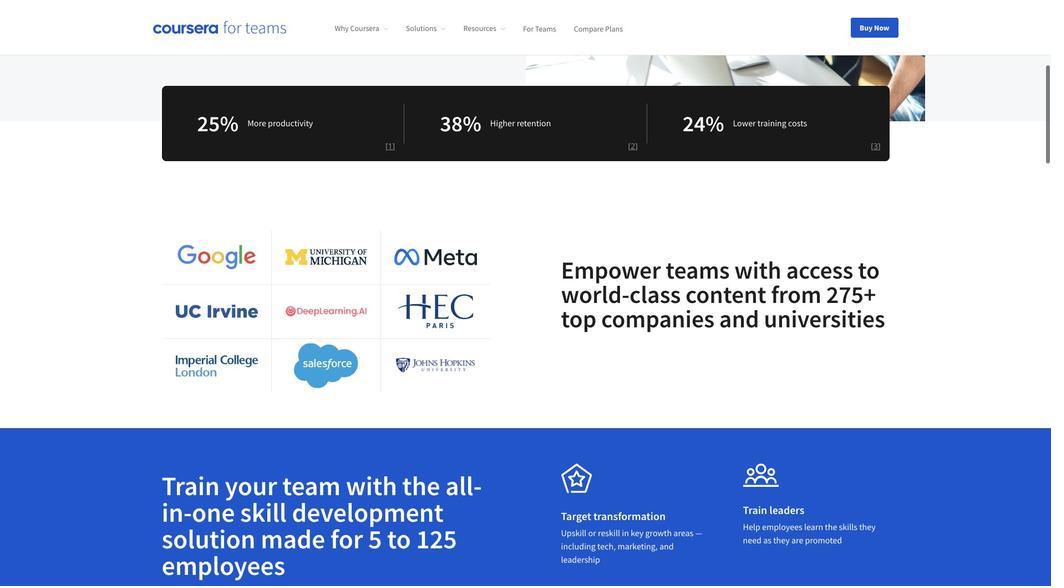 Task type: describe. For each thing, give the bounding box(es) containing it.
lower training costs
[[733, 118, 807, 129]]

14-
[[326, 35, 340, 49]]

productivity
[[268, 118, 313, 129]]

[ 2 ]
[[628, 141, 638, 151]]

buy now button
[[851, 17, 898, 37]]

more
[[248, 118, 266, 129]]

team
[[282, 470, 341, 503]]

for teams link
[[523, 23, 556, 33]]

2
[[631, 141, 635, 151]]

imperial college london image
[[176, 355, 258, 377]]

the inside train leaders help employees learn the skills they need as they are promoted
[[825, 522, 837, 533]]

[ for 38%
[[628, 141, 631, 151]]

refund
[[358, 35, 388, 49]]

usd
[[186, 35, 206, 49]]

for inside train your team with the all- in-one skill development solution made for 5 to 125 employees
[[331, 523, 363, 556]]

25%
[[197, 110, 239, 137]]

14-day refund guarantee
[[324, 35, 435, 49]]

compare
[[574, 23, 604, 33]]

university of california irvine logo image
[[176, 305, 258, 318]]

and inside target transformation upskill or reskill in key growth areas — including tech, marketing, and leadership
[[660, 541, 674, 552]]

3
[[874, 141, 878, 151]]

0 horizontal spatial they
[[773, 535, 790, 546]]

train leaders help employees learn the skills they need as they are promoted
[[743, 503, 876, 546]]

user
[[226, 35, 246, 49]]

[ for 25%
[[385, 141, 388, 151]]

1 horizontal spatial they
[[859, 522, 876, 533]]

why
[[335, 23, 349, 33]]

training
[[758, 118, 787, 129]]

24%
[[683, 110, 724, 137]]

all-
[[445, 470, 482, 503]]

development
[[292, 496, 444, 530]]

now
[[874, 22, 889, 32]]

day
[[340, 35, 356, 49]]

key
[[631, 528, 644, 539]]

[ 3 ]
[[871, 141, 881, 151]]

275+
[[826, 279, 876, 310]]

empower
[[561, 255, 661, 285]]

made
[[261, 523, 325, 556]]

] for 25%
[[392, 141, 395, 151]]

deep learning ai image
[[285, 303, 367, 321]]

—
[[695, 528, 702, 539]]

125
[[416, 523, 457, 556]]

team icon image
[[743, 464, 779, 487]]

leaders
[[770, 503, 804, 517]]

train for train leaders help employees learn the skills they need as they are promoted
[[743, 503, 767, 517]]

employees inside train your team with the all- in-one skill development solution made for 5 to 125 employees
[[162, 549, 285, 583]]

target
[[561, 510, 591, 523]]

higher
[[490, 118, 515, 129]]

skill
[[240, 496, 287, 530]]

google image
[[176, 244, 258, 271]]

one
[[192, 496, 235, 530]]

hec paris logo image
[[394, 290, 477, 333]]

johns hopkins university logo image
[[394, 357, 477, 375]]

and inside the empower teams with access to world-class content from 275+ top companies and universities
[[719, 304, 759, 334]]

more productivity
[[248, 118, 313, 129]]

reskill
[[598, 528, 620, 539]]

to inside the empower teams with access to world-class content from 275+ top companies and universities
[[858, 255, 880, 285]]

help
[[743, 522, 760, 533]]

for
[[523, 23, 534, 33]]

train your team with the all- in-one skill development solution made for 5 to 125 employees
[[162, 470, 482, 583]]

empower teams with access to world-class content from 275+ top companies and universities
[[561, 255, 885, 334]]

need
[[743, 535, 762, 546]]

costs
[[788, 118, 807, 129]]

growth
[[645, 528, 672, 539]]

$399
[[162, 35, 184, 49]]

months
[[277, 35, 313, 49]]

leadership
[[561, 554, 600, 566]]

buy
[[860, 22, 873, 32]]

why coursera
[[335, 23, 379, 33]]

skills
[[839, 522, 858, 533]]

from
[[771, 279, 822, 310]]

marketing,
[[618, 541, 658, 552]]

per
[[208, 35, 224, 49]]

companies
[[601, 304, 715, 334]]

coursera for teams image
[[153, 21, 286, 34]]



Task type: vqa. For each thing, say whether or not it's contained in the screenshot.
Visualizing Work: Boards 'dropdown button'
no



Task type: locate. For each thing, give the bounding box(es) containing it.
buy now
[[860, 22, 889, 32]]

0 vertical spatial employees
[[762, 522, 803, 533]]

resources
[[463, 23, 496, 33]]

solution
[[162, 523, 255, 556]]

]
[[392, 141, 395, 151], [635, 141, 638, 151], [878, 141, 881, 151]]

employees down leaders
[[762, 522, 803, 533]]

class
[[630, 279, 681, 310]]

1 horizontal spatial and
[[719, 304, 759, 334]]

1 horizontal spatial [
[[628, 141, 631, 151]]

employees inside train leaders help employees learn the skills they need as they are promoted
[[762, 522, 803, 533]]

employees
[[762, 522, 803, 533], [162, 549, 285, 583]]

0 horizontal spatial employees
[[162, 549, 285, 583]]

plans
[[605, 23, 623, 33]]

12
[[264, 35, 275, 49]]

guarantee
[[390, 35, 435, 49]]

1 horizontal spatial to
[[858, 255, 880, 285]]

0 vertical spatial for
[[248, 35, 262, 49]]

train inside train your team with the all- in-one skill development solution made for 5 to 125 employees
[[162, 470, 220, 503]]

0 vertical spatial and
[[719, 304, 759, 334]]

1 vertical spatial they
[[773, 535, 790, 546]]

train
[[162, 470, 220, 503], [743, 503, 767, 517]]

1 vertical spatial for
[[331, 523, 363, 556]]

for teams
[[523, 23, 556, 33]]

with
[[735, 255, 781, 285], [346, 470, 397, 503]]

5
[[368, 523, 382, 556]]

1 vertical spatial and
[[660, 541, 674, 552]]

for
[[248, 35, 262, 49], [331, 523, 363, 556]]

upskill
[[561, 528, 587, 539]]

for left the 12
[[248, 35, 262, 49]]

learn
[[804, 522, 823, 533]]

0 vertical spatial to
[[858, 255, 880, 285]]

compare plans link
[[574, 23, 623, 33]]

1 horizontal spatial ]
[[635, 141, 638, 151]]

solutions link
[[406, 23, 446, 33]]

0 horizontal spatial the
[[402, 470, 440, 503]]

resources link
[[463, 23, 505, 33]]

0 vertical spatial with
[[735, 255, 781, 285]]

tech,
[[597, 541, 616, 552]]

including
[[561, 541, 596, 552]]

1 vertical spatial employees
[[162, 549, 285, 583]]

] for 38%
[[635, 141, 638, 151]]

0 vertical spatial they
[[859, 522, 876, 533]]

in-
[[162, 496, 192, 530]]

transformation
[[593, 510, 666, 523]]

2 horizontal spatial [
[[871, 141, 874, 151]]

1 horizontal spatial the
[[825, 522, 837, 533]]

1 horizontal spatial train
[[743, 503, 767, 517]]

with inside train your team with the all- in-one skill development solution made for 5 to 125 employees
[[346, 470, 397, 503]]

2 [ from the left
[[628, 141, 631, 151]]

teams
[[535, 23, 556, 33]]

1
[[388, 141, 392, 151]]

coursera
[[350, 23, 379, 33]]

salesforce logo image
[[294, 344, 358, 389]]

to right 5
[[387, 523, 411, 556]]

meta logo image
[[394, 249, 477, 266]]

the
[[402, 470, 440, 503], [825, 522, 837, 533]]

train for train your team with the all- in-one skill development solution made for 5 to 125 employees
[[162, 470, 220, 503]]

the left all-
[[402, 470, 440, 503]]

higher retention
[[490, 118, 551, 129]]

retention
[[517, 118, 551, 129]]

solutions
[[406, 23, 437, 33]]

compare plans
[[574, 23, 623, 33]]

in-demand skills image
[[561, 464, 592, 493]]

3 ] from the left
[[878, 141, 881, 151]]

2 ] from the left
[[635, 141, 638, 151]]

or
[[588, 528, 596, 539]]

1 [ from the left
[[385, 141, 388, 151]]

2 horizontal spatial ]
[[878, 141, 881, 151]]

0 horizontal spatial and
[[660, 541, 674, 552]]

1 vertical spatial to
[[387, 523, 411, 556]]

the inside train your team with the all- in-one skill development solution made for 5 to 125 employees
[[402, 470, 440, 503]]

to right access
[[858, 255, 880, 285]]

university of michigan image
[[285, 249, 367, 266]]

[ 1 ]
[[385, 141, 395, 151]]

with inside the empower teams with access to world-class content from 275+ top companies and universities
[[735, 255, 781, 285]]

1 vertical spatial with
[[346, 470, 397, 503]]

they right skills
[[859, 522, 876, 533]]

0 horizontal spatial for
[[248, 35, 262, 49]]

38%
[[440, 110, 481, 137]]

access
[[786, 255, 853, 285]]

0 horizontal spatial train
[[162, 470, 220, 503]]

1 vertical spatial the
[[825, 522, 837, 533]]

3 [ from the left
[[871, 141, 874, 151]]

are
[[792, 535, 803, 546]]

0 vertical spatial the
[[402, 470, 440, 503]]

for left 5
[[331, 523, 363, 556]]

content
[[686, 279, 766, 310]]

0 horizontal spatial [
[[385, 141, 388, 151]]

why coursera link
[[335, 23, 388, 33]]

to
[[858, 255, 880, 285], [387, 523, 411, 556]]

[ for 24%
[[871, 141, 874, 151]]

1 horizontal spatial for
[[331, 523, 363, 556]]

they right as
[[773, 535, 790, 546]]

promoted
[[805, 535, 842, 546]]

0 horizontal spatial with
[[346, 470, 397, 503]]

as
[[763, 535, 772, 546]]

1 ] from the left
[[392, 141, 395, 151]]

1 horizontal spatial employees
[[762, 522, 803, 533]]

top
[[561, 304, 597, 334]]

] for 24%
[[878, 141, 881, 151]]

teams
[[666, 255, 730, 285]]

0 vertical spatial train
[[162, 470, 220, 503]]

1 horizontal spatial with
[[735, 255, 781, 285]]

world-
[[561, 279, 630, 310]]

and
[[719, 304, 759, 334], [660, 541, 674, 552]]

to inside train your team with the all- in-one skill development solution made for 5 to 125 employees
[[387, 523, 411, 556]]

[
[[385, 141, 388, 151], [628, 141, 631, 151], [871, 141, 874, 151]]

employees down one
[[162, 549, 285, 583]]

$399 usd per user for 12 months
[[162, 35, 313, 49]]

areas
[[674, 528, 694, 539]]

0 horizontal spatial ]
[[392, 141, 395, 151]]

target transformation upskill or reskill in key growth areas — including tech, marketing, and leadership
[[561, 510, 702, 566]]

the up promoted
[[825, 522, 837, 533]]

your
[[225, 470, 277, 503]]

lower
[[733, 118, 756, 129]]

1 vertical spatial train
[[743, 503, 767, 517]]

in
[[622, 528, 629, 539]]

universities
[[764, 304, 885, 334]]

0 horizontal spatial to
[[387, 523, 411, 556]]

they
[[859, 522, 876, 533], [773, 535, 790, 546]]

train inside train leaders help employees learn the skills they need as they are promoted
[[743, 503, 767, 517]]



